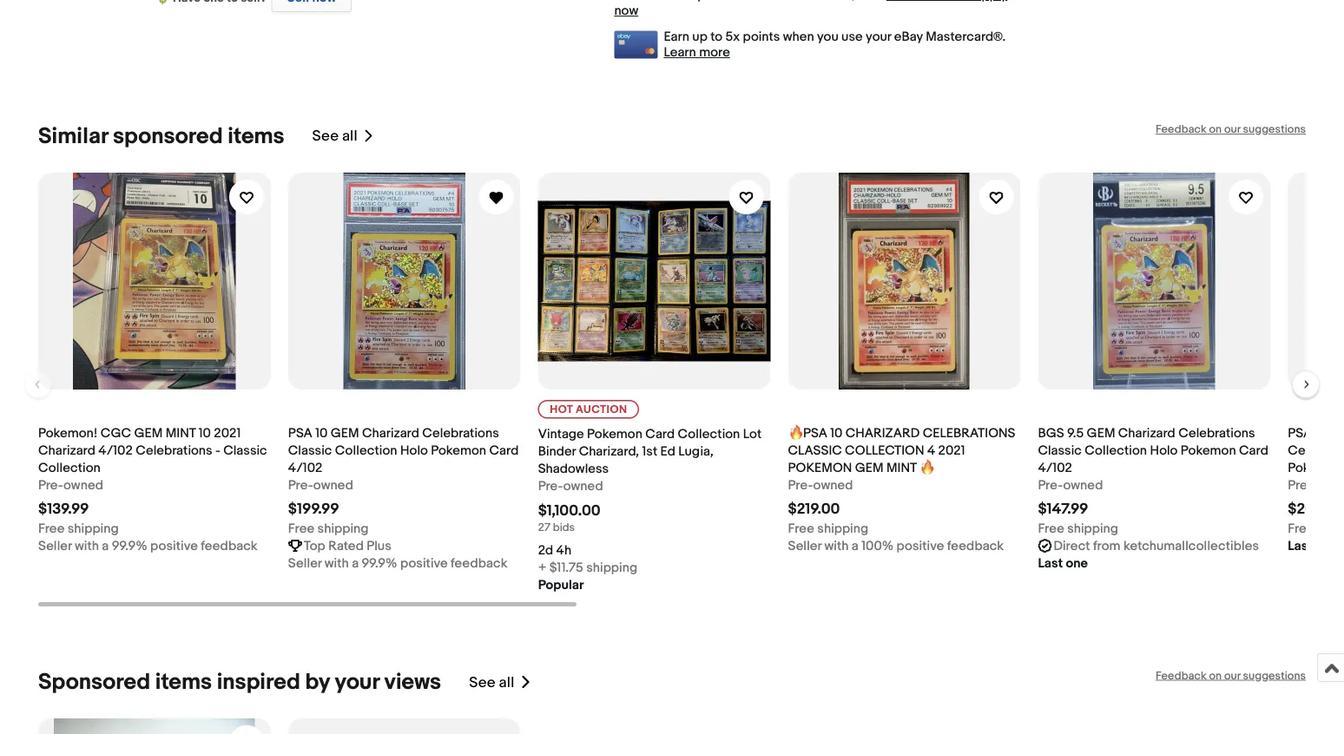 Task type: vqa. For each thing, say whether or not it's contained in the screenshot.
main content
no



Task type: describe. For each thing, give the bounding box(es) containing it.
up
[[692, 29, 707, 45]]

suggestions for sponsored items inspired by your views
[[1243, 669, 1306, 683]]

free inside "psa 10 gem charizard celebrations classic collection holo pokemon card 4/102 pre-owned $199.99 free shipping"
[[288, 521, 315, 536]]

now
[[614, 3, 638, 19]]

seller inside "🔥 psa 10 charizard celebrations classic collection 4 2021 pokemon gem mint 🔥 pre-owned $219.00 free shipping seller with a 100% positive feedback"
[[788, 538, 821, 554]]

from
[[1093, 538, 1121, 554]]

with inside "🔥 psa 10 charizard celebrations classic collection 4 2021 pokemon gem mint 🔥 pre-owned $219.00 free shipping seller with a 100% positive feedback"
[[824, 538, 849, 554]]

$219.00
[[788, 500, 840, 518]]

4
[[927, 442, 935, 458]]

10 inside psa 10 ge pre-owne $209.99 free shipp last one
[[1315, 425, 1327, 441]]

views
[[384, 669, 441, 696]]

psa 10 ge pre-owne $209.99 free shipp last one
[[1288, 425, 1344, 554]]

shadowless
[[538, 461, 609, 477]]

positive inside "🔥 psa 10 charizard celebrations classic collection 4 2021 pokemon gem mint 🔥 pre-owned $219.00 free shipping seller with a 100% positive feedback"
[[897, 538, 944, 554]]

with inside text field
[[325, 555, 349, 571]]

card for $199.99
[[489, 442, 519, 458]]

ketchumallcollectibles
[[1123, 538, 1259, 554]]

27
[[538, 521, 550, 534]]

earn up to 5x points when you use your ebay mastercard®. learn more
[[664, 29, 1006, 60]]

all for sponsored items inspired by your views
[[499, 674, 514, 692]]

100%
[[861, 538, 894, 554]]

See all text field
[[312, 127, 357, 145]]

last one
[[1038, 555, 1088, 571]]

classic inside pokemon! cgc gem mint 10 2021 charizard 4/102 celebrations - classic collection pre-owned $139.99 free shipping seller with a 99.9% positive feedback
[[223, 442, 267, 458]]

celebrations inside pokemon! cgc gem mint 10 2021 charizard 4/102 celebrations - classic collection pre-owned $139.99 free shipping seller with a 99.9% positive feedback
[[136, 442, 212, 458]]

gem for owned
[[134, 425, 163, 441]]

sponsored items inspired by your views
[[38, 669, 441, 696]]

pre- inside pokemon! cgc gem mint 10 2021 charizard 4/102 celebrations - classic collection pre-owned $139.99 free shipping seller with a 99.9% positive feedback
[[38, 477, 63, 493]]

$139.99 text field
[[38, 500, 89, 518]]

pre- inside "psa 10 gem charizard celebrations classic collection holo pokemon card 4/102 pre-owned $199.99 free shipping"
[[288, 477, 313, 493]]

bids
[[553, 521, 575, 534]]

+ $11.75 shipping text field
[[538, 559, 637, 577]]

gem for $147.99
[[1087, 425, 1115, 441]]

99.9% inside pokemon! cgc gem mint 10 2021 charizard 4/102 celebrations - classic collection pre-owned $139.99 free shipping seller with a 99.9% positive feedback
[[112, 538, 147, 554]]

9.5
[[1067, 425, 1084, 441]]

pre- inside bgs 9.5 gem charizard celebrations classic collection holo pokemon card 4/102 pre-owned $147.99 free shipping
[[1038, 477, 1063, 493]]

0 horizontal spatial items
[[155, 669, 212, 696]]

a inside pokemon! cgc gem mint 10 2021 charizard 4/102 celebrations - classic collection pre-owned $139.99 free shipping seller with a 99.9% positive feedback
[[102, 538, 109, 554]]

Top Rated Plus text field
[[304, 537, 391, 554]]

ebay
[[894, 29, 923, 45]]

feedback inside "🔥 psa 10 charizard celebrations classic collection 4 2021 pokemon gem mint 🔥 pre-owned $219.00 free shipping seller with a 100% positive feedback"
[[947, 538, 1004, 554]]

1 vertical spatial 🔥
[[920, 460, 932, 475]]

shipping inside vintage pokemon card collection lot binder charizard, 1st ed lugia, shadowless pre-owned $1,100.00 27 bids 2d 4h + $11.75 shipping popular
[[586, 560, 637, 576]]

1st
[[642, 444, 657, 459]]

free shipping text field for $139.99
[[38, 520, 119, 537]]

see terms and apply now link
[[614, 0, 1007, 19]]

$199.99 text field
[[288, 500, 339, 518]]

collection inside pokemon! cgc gem mint 10 2021 charizard 4/102 celebrations - classic collection pre-owned $139.99 free shipping seller with a 99.9% positive feedback
[[38, 460, 101, 475]]

see all link for similar sponsored items
[[312, 123, 375, 150]]

hot
[[550, 403, 573, 416]]

see inside see terms and apply now
[[886, 0, 910, 3]]

points
[[743, 29, 780, 45]]

classic
[[788, 442, 842, 458]]

all for similar sponsored items
[[342, 127, 357, 145]]

psa 10 gem charizard celebrations classic collection holo pokemon card 4/102 pre-owned $199.99 free shipping
[[288, 425, 519, 536]]

learn
[[664, 45, 696, 60]]

bgs
[[1038, 425, 1064, 441]]

0 horizontal spatial your
[[335, 669, 379, 696]]

direct
[[1054, 538, 1090, 554]]

lot
[[743, 426, 762, 442]]

auction
[[576, 403, 627, 416]]

bgs 9.5 gem charizard celebrations classic collection holo pokemon card 4/102 pre-owned $147.99 free shipping
[[1038, 425, 1268, 536]]

ed
[[660, 444, 675, 459]]

learn more link
[[664, 45, 730, 60]]

$147.99 text field
[[1038, 500, 1088, 518]]

positive inside seller with a 99.9% positive feedback text field
[[400, 555, 448, 571]]

see terms and apply now
[[614, 0, 1007, 19]]

last inside psa 10 ge pre-owne $209.99 free shipp last one
[[1288, 538, 1313, 554]]

$147.99
[[1038, 500, 1088, 518]]

4h
[[556, 543, 571, 558]]

similar
[[38, 123, 108, 150]]

$199.99
[[288, 500, 339, 518]]

Last one text field
[[1038, 554, 1088, 572]]

plus
[[367, 538, 391, 554]]

pre-owned text field for $219.00
[[788, 476, 853, 494]]

see all for similar sponsored items
[[312, 127, 357, 145]]

Direct from ketchumallcollectibles text field
[[1054, 537, 1259, 554]]

last inside last one text field
[[1038, 555, 1063, 571]]

feedback on our suggestions for similar sponsored items
[[1156, 123, 1306, 136]]

99.9% inside text field
[[362, 555, 397, 571]]

4/102 inside pokemon! cgc gem mint 10 2021 charizard 4/102 celebrations - classic collection pre-owned $139.99 free shipping seller with a 99.9% positive feedback
[[98, 442, 133, 458]]

classic for $147.99
[[1038, 442, 1082, 458]]

your inside earn up to 5x points when you use your ebay mastercard®. learn more
[[866, 29, 891, 45]]

collection inside vintage pokemon card collection lot binder charizard, 1st ed lugia, shadowless pre-owned $1,100.00 27 bids 2d 4h + $11.75 shipping popular
[[678, 426, 740, 442]]

gem inside "🔥 psa 10 charizard celebrations classic collection 4 2021 pokemon gem mint 🔥 pre-owned $219.00 free shipping seller with a 100% positive feedback"
[[855, 460, 884, 475]]

free shipping text field for $219.00
[[788, 520, 868, 537]]

$1,100.00
[[538, 501, 601, 520]]

card for $147.99
[[1239, 442, 1268, 458]]

free shipping text field for $199.99
[[288, 520, 369, 537]]

positive inside pokemon! cgc gem mint 10 2021 charizard 4/102 celebrations - classic collection pre-owned $139.99 free shipping seller with a 99.9% positive feedback
[[150, 538, 198, 554]]

hot auction
[[550, 403, 627, 416]]

pokemon! cgc gem mint 10 2021 charizard 4/102 celebrations - classic collection pre-owned $139.99 free shipping seller with a 99.9% positive feedback
[[38, 425, 267, 554]]

and
[[950, 0, 972, 3]]

free inside pokemon! cgc gem mint 10 2021 charizard 4/102 celebrations - classic collection pre-owned $139.99 free shipping seller with a 99.9% positive feedback
[[38, 521, 65, 536]]

collection inside bgs 9.5 gem charizard celebrations classic collection holo pokemon card 4/102 pre-owned $147.99 free shipping
[[1085, 442, 1147, 458]]

seller inside seller with a 99.9% positive feedback text field
[[288, 555, 322, 571]]

earn
[[664, 29, 689, 45]]

collection
[[845, 442, 924, 458]]

celebrations for $199.99
[[422, 425, 499, 441]]

shipping inside bgs 9.5 gem charizard celebrations classic collection holo pokemon card 4/102 pre-owned $147.99 free shipping
[[1067, 521, 1118, 536]]

5x
[[725, 29, 740, 45]]

pokemon
[[788, 460, 852, 475]]

inspired
[[217, 669, 300, 696]]

classic for $199.99
[[288, 442, 332, 458]]

when
[[783, 29, 814, 45]]

seller inside pokemon! cgc gem mint 10 2021 charizard 4/102 celebrations - classic collection pre-owned $139.99 free shipping seller with a 99.9% positive feedback
[[38, 538, 72, 554]]

27 bids text field
[[538, 521, 575, 534]]

holo for $147.99
[[1150, 442, 1178, 458]]

+
[[538, 560, 546, 576]]

pre- inside psa 10 ge pre-owne $209.99 free shipp last one
[[1288, 477, 1313, 493]]

ge
[[1330, 425, 1344, 441]]

our for sponsored items inspired by your views
[[1224, 669, 1240, 683]]

see for items
[[312, 127, 339, 145]]

feedback for sponsored items inspired by your views
[[1156, 669, 1207, 683]]



Task type: locate. For each thing, give the bounding box(es) containing it.
shipping inside "psa 10 gem charizard celebrations classic collection holo pokemon card 4/102 pre-owned $199.99 free shipping"
[[317, 521, 369, 536]]

seller down $219.00
[[788, 538, 821, 554]]

2 our from the top
[[1224, 669, 1240, 683]]

gem right the cgc
[[134, 425, 163, 441]]

1 horizontal spatial see
[[469, 674, 496, 692]]

2 horizontal spatial 4/102
[[1038, 460, 1072, 475]]

gem for $199.99
[[331, 425, 359, 441]]

0 horizontal spatial see
[[312, 127, 339, 145]]

your right by
[[335, 669, 379, 696]]

2021 right '4'
[[938, 442, 965, 458]]

charizard inside pokemon! cgc gem mint 10 2021 charizard 4/102 celebrations - classic collection pre-owned $139.99 free shipping seller with a 99.9% positive feedback
[[38, 442, 95, 458]]

1 feedback on our suggestions link from the top
[[1156, 123, 1306, 136]]

4/102 inside "psa 10 gem charizard celebrations classic collection holo pokemon card 4/102 pre-owned $199.99 free shipping"
[[288, 460, 322, 475]]

psa inside "🔥 psa 10 charizard celebrations classic collection 4 2021 pokemon gem mint 🔥 pre-owned $219.00 free shipping seller with a 100% positive feedback"
[[803, 425, 827, 441]]

shipping down $139.99
[[68, 521, 119, 536]]

collection up lugia,
[[678, 426, 740, 442]]

pokemon for $147.99
[[1181, 442, 1236, 458]]

1 vertical spatial see
[[312, 127, 339, 145]]

0 horizontal spatial positive
[[150, 538, 198, 554]]

binder
[[538, 444, 576, 459]]

🔥
[[788, 425, 800, 441], [920, 460, 932, 475]]

apply
[[975, 0, 1007, 3]]

pre- up $199.99 text box
[[288, 477, 313, 493]]

holo for $199.99
[[400, 442, 428, 458]]

1 psa from the left
[[288, 425, 312, 441]]

pre- down pokemon
[[788, 477, 813, 493]]

pre-owned text field for $199.99
[[288, 476, 353, 494]]

1 holo from the left
[[400, 442, 428, 458]]

2 horizontal spatial classic
[[1038, 442, 1082, 458]]

owned inside vintage pokemon card collection lot binder charizard, 1st ed lugia, shadowless pre-owned $1,100.00 27 bids 2d 4h + $11.75 shipping popular
[[563, 478, 603, 494]]

similar sponsored items
[[38, 123, 284, 150]]

Last one text field
[[1288, 537, 1338, 554]]

2 on from the top
[[1209, 669, 1222, 683]]

0 vertical spatial our
[[1224, 123, 1240, 136]]

sponsored
[[113, 123, 223, 150]]

2 feedback on our suggestions link from the top
[[1156, 669, 1306, 683]]

mint inside "🔥 psa 10 charizard celebrations classic collection 4 2021 pokemon gem mint 🔥 pre-owned $219.00 free shipping seller with a 100% positive feedback"
[[886, 460, 917, 475]]

pre- inside vintage pokemon card collection lot binder charizard, 1st ed lugia, shadowless pre-owned $1,100.00 27 bids 2d 4h + $11.75 shipping popular
[[538, 478, 563, 494]]

owned up $199.99 text box
[[313, 477, 353, 493]]

celebrations for $147.99
[[1178, 425, 1255, 441]]

0 horizontal spatial mint
[[166, 425, 196, 441]]

0 horizontal spatial pre-owned text field
[[288, 476, 353, 494]]

0 vertical spatial one
[[1316, 538, 1338, 554]]

pre-owned text field for $1,100.00
[[538, 478, 603, 495]]

0 vertical spatial all
[[342, 127, 357, 145]]

holo inside bgs 9.5 gem charizard celebrations classic collection holo pokemon card 4/102 pre-owned $147.99 free shipping
[[1150, 442, 1178, 458]]

feedback
[[1156, 123, 1207, 136], [1156, 669, 1207, 683]]

1 horizontal spatial free shipping text field
[[788, 520, 868, 537]]

one inside text field
[[1066, 555, 1088, 571]]

owned inside "🔥 psa 10 charizard celebrations classic collection 4 2021 pokemon gem mint 🔥 pre-owned $219.00 free shipping seller with a 100% positive feedback"
[[813, 477, 853, 493]]

suggestions for similar sponsored items
[[1243, 123, 1306, 136]]

charizard,
[[579, 444, 639, 459]]

owned inside bgs 9.5 gem charizard celebrations classic collection holo pokemon card 4/102 pre-owned $147.99 free shipping
[[1063, 477, 1103, 493]]

2 suggestions from the top
[[1243, 669, 1306, 683]]

terms
[[913, 0, 947, 3]]

0 horizontal spatial see all
[[312, 127, 357, 145]]

psa left ge
[[1288, 425, 1312, 441]]

2021
[[214, 425, 241, 441], [938, 442, 965, 458]]

0 horizontal spatial feedback
[[201, 538, 258, 554]]

0 horizontal spatial charizard
[[38, 442, 95, 458]]

owned
[[63, 477, 103, 493], [313, 477, 353, 493], [813, 477, 853, 493], [1063, 477, 1103, 493], [563, 478, 603, 494]]

pokemon inside bgs 9.5 gem charizard celebrations classic collection holo pokemon card 4/102 pre-owned $147.99 free shipping
[[1181, 442, 1236, 458]]

psa for classic
[[288, 425, 312, 441]]

10
[[199, 425, 211, 441], [315, 425, 328, 441], [830, 425, 843, 441], [1315, 425, 1327, 441]]

use
[[841, 29, 863, 45]]

dollar sign image
[[159, 0, 173, 5]]

2 free shipping text field from the left
[[1038, 520, 1118, 537]]

psa up "classic"
[[803, 425, 827, 441]]

your right use
[[866, 29, 891, 45]]

shipping right $11.75
[[586, 560, 637, 576]]

see all link for sponsored items inspired by your views
[[469, 669, 532, 696]]

1 free shipping text field from the left
[[288, 520, 369, 537]]

pre-owned text field down shadowless
[[538, 478, 603, 495]]

mint right the cgc
[[166, 425, 196, 441]]

4/102
[[98, 442, 133, 458], [288, 460, 322, 475], [1038, 460, 1072, 475]]

on for similar sponsored items
[[1209, 123, 1222, 136]]

classic inside bgs 9.5 gem charizard celebrations classic collection holo pokemon card 4/102 pre-owned $147.99 free shipping
[[1038, 442, 1082, 458]]

cgc
[[101, 425, 131, 441]]

4/102 inside bgs 9.5 gem charizard celebrations classic collection holo pokemon card 4/102 pre-owned $147.99 free shipping
[[1038, 460, 1072, 475]]

gem down collection
[[855, 460, 884, 475]]

feedback on our suggestions
[[1156, 123, 1306, 136], [1156, 669, 1306, 683]]

3 psa from the left
[[1288, 425, 1312, 441]]

1 horizontal spatial positive
[[400, 555, 448, 571]]

1 horizontal spatial classic
[[288, 442, 332, 458]]

-
[[215, 442, 220, 458]]

1 vertical spatial feedback on our suggestions link
[[1156, 669, 1306, 683]]

10 inside pokemon! cgc gem mint 10 2021 charizard 4/102 celebrations - classic collection pre-owned $139.99 free shipping seller with a 99.9% positive feedback
[[199, 425, 211, 441]]

1 horizontal spatial pre-owned text field
[[538, 478, 603, 495]]

owned inside pokemon! cgc gem mint 10 2021 charizard 4/102 celebrations - classic collection pre-owned $139.99 free shipping seller with a 99.9% positive feedback
[[63, 477, 103, 493]]

2 horizontal spatial psa
[[1288, 425, 1312, 441]]

charizard for $199.99
[[362, 425, 419, 441]]

more
[[699, 45, 730, 60]]

free shipping text field for $147.99
[[1038, 520, 1118, 537]]

0 horizontal spatial card
[[489, 442, 519, 458]]

Pre-owne text field
[[1288, 476, 1344, 494]]

feedback on our suggestions for sponsored items inspired by your views
[[1156, 669, 1306, 683]]

free down $147.99
[[1038, 521, 1064, 536]]

collection up $147.99 text box
[[1085, 442, 1147, 458]]

2d 4h text field
[[538, 542, 571, 559]]

1 horizontal spatial 🔥
[[920, 460, 932, 475]]

1 horizontal spatial mint
[[886, 460, 917, 475]]

1 vertical spatial last
[[1038, 555, 1063, 571]]

seller down top
[[288, 555, 322, 571]]

1 horizontal spatial see all link
[[469, 669, 532, 696]]

last down free shipp text box
[[1288, 538, 1313, 554]]

Free shipping text field
[[38, 520, 119, 537], [1038, 520, 1118, 537]]

mint
[[166, 425, 196, 441], [886, 460, 917, 475]]

0 horizontal spatial 99.9%
[[112, 538, 147, 554]]

0 horizontal spatial 4/102
[[98, 442, 133, 458]]

2021 up "-"
[[214, 425, 241, 441]]

your
[[866, 29, 891, 45], [335, 669, 379, 696]]

2 horizontal spatial feedback
[[947, 538, 1004, 554]]

ebay mastercard image
[[614, 31, 658, 59]]

all
[[342, 127, 357, 145], [499, 674, 514, 692]]

top
[[304, 538, 325, 554]]

charizard for $147.99
[[1118, 425, 1175, 441]]

popular
[[538, 577, 584, 593]]

gem right 9.5
[[1087, 425, 1115, 441]]

1 horizontal spatial one
[[1316, 538, 1338, 554]]

1 vertical spatial mint
[[886, 460, 917, 475]]

pokemon inside "psa 10 gem charizard celebrations classic collection holo pokemon card 4/102 pre-owned $199.99 free shipping"
[[431, 442, 486, 458]]

see all link
[[312, 123, 375, 150], [469, 669, 532, 696]]

gem up $199.99 text box
[[331, 425, 359, 441]]

classic right "-"
[[223, 442, 267, 458]]

free down $219.00
[[788, 521, 814, 536]]

2 horizontal spatial with
[[824, 538, 849, 554]]

1 vertical spatial all
[[499, 674, 514, 692]]

0 horizontal spatial one
[[1066, 555, 1088, 571]]

0 vertical spatial see all link
[[312, 123, 375, 150]]

Pre-owned text field
[[288, 476, 353, 494], [788, 476, 853, 494]]

one down shipp
[[1316, 538, 1338, 554]]

pre-owned text field down pokemon
[[788, 476, 853, 494]]

1 horizontal spatial free shipping text field
[[1038, 520, 1118, 537]]

psa inside psa 10 ge pre-owne $209.99 free shipp last one
[[1288, 425, 1312, 441]]

🔥 up "classic"
[[788, 425, 800, 441]]

2 free from the left
[[288, 521, 315, 536]]

collection inside "psa 10 gem charizard celebrations classic collection holo pokemon card 4/102 pre-owned $199.99 free shipping"
[[335, 442, 397, 458]]

99.9%
[[112, 538, 147, 554], [362, 555, 397, 571]]

1 horizontal spatial feedback
[[451, 555, 507, 571]]

free up last one text box
[[1288, 521, 1314, 536]]

free inside "🔥 psa 10 charizard celebrations classic collection 4 2021 pokemon gem mint 🔥 pre-owned $219.00 free shipping seller with a 100% positive feedback"
[[788, 521, 814, 536]]

1 vertical spatial suggestions
[[1243, 669, 1306, 683]]

charizard inside bgs 9.5 gem charizard celebrations classic collection holo pokemon card 4/102 pre-owned $147.99 free shipping
[[1118, 425, 1175, 441]]

with down rated
[[325, 555, 349, 571]]

10 inside "psa 10 gem charizard celebrations classic collection holo pokemon card 4/102 pre-owned $199.99 free shipping"
[[315, 425, 328, 441]]

4/102 down 'bgs'
[[1038, 460, 1072, 475]]

see all
[[312, 127, 357, 145], [469, 674, 514, 692]]

1 horizontal spatial see all
[[469, 674, 514, 692]]

rated
[[328, 538, 364, 554]]

gem
[[134, 425, 163, 441], [331, 425, 359, 441], [1087, 425, 1115, 441], [855, 460, 884, 475]]

celebrations
[[923, 425, 1015, 441]]

2 feedback on our suggestions from the top
[[1156, 669, 1306, 683]]

pre- up $139.99
[[38, 477, 63, 493]]

gem inside bgs 9.5 gem charizard celebrations classic collection holo pokemon card 4/102 pre-owned $147.99 free shipping
[[1087, 425, 1115, 441]]

0 horizontal spatial pre-owned text field
[[38, 476, 103, 494]]

1 free from the left
[[38, 521, 65, 536]]

1 vertical spatial items
[[155, 669, 212, 696]]

2 10 from the left
[[315, 425, 328, 441]]

a inside "🔥 psa 10 charizard celebrations classic collection 4 2021 pokemon gem mint 🔥 pre-owned $219.00 free shipping seller with a 100% positive feedback"
[[852, 538, 859, 554]]

5 free from the left
[[1288, 521, 1314, 536]]

1 free shipping text field from the left
[[38, 520, 119, 537]]

0 horizontal spatial free shipping text field
[[38, 520, 119, 537]]

psa up $199.99 text box
[[288, 425, 312, 441]]

4 10 from the left
[[1315, 425, 1327, 441]]

2021 inside "🔥 psa 10 charizard celebrations classic collection 4 2021 pokemon gem mint 🔥 pre-owned $219.00 free shipping seller with a 100% positive feedback"
[[938, 442, 965, 458]]

0 vertical spatial last
[[1288, 538, 1313, 554]]

$1,100.00 text field
[[538, 501, 601, 520]]

feedback inside text field
[[451, 555, 507, 571]]

mastercard®.
[[926, 29, 1006, 45]]

pre-
[[38, 477, 63, 493], [288, 477, 313, 493], [788, 477, 813, 493], [1038, 477, 1063, 493], [1288, 477, 1313, 493], [538, 478, 563, 494]]

gem inside "psa 10 gem charizard celebrations classic collection holo pokemon card 4/102 pre-owned $199.99 free shipping"
[[331, 425, 359, 441]]

0 horizontal spatial free shipping text field
[[288, 520, 369, 537]]

with inside pokemon! cgc gem mint 10 2021 charizard 4/102 celebrations - classic collection pre-owned $139.99 free shipping seller with a 99.9% positive feedback
[[75, 538, 99, 554]]

4 free from the left
[[1038, 521, 1064, 536]]

0 vertical spatial 2021
[[214, 425, 241, 441]]

a inside text field
[[352, 555, 359, 571]]

card inside vintage pokemon card collection lot binder charizard, 1st ed lugia, shadowless pre-owned $1,100.00 27 bids 2d 4h + $11.75 shipping popular
[[645, 426, 675, 442]]

See all text field
[[469, 674, 514, 692]]

pre- down shadowless
[[538, 478, 563, 494]]

charizard inside "psa 10 gem charizard celebrations classic collection holo pokemon card 4/102 pre-owned $199.99 free shipping"
[[362, 425, 419, 441]]

4/102 down the cgc
[[98, 442, 133, 458]]

0 horizontal spatial pokemon
[[431, 442, 486, 458]]

1 vertical spatial our
[[1224, 669, 1240, 683]]

owned up $139.99
[[63, 477, 103, 493]]

last down direct on the bottom of page
[[1038, 555, 1063, 571]]

4/102 for $147.99
[[1038, 460, 1072, 475]]

owne
[[1313, 477, 1344, 493]]

0 horizontal spatial with
[[75, 538, 99, 554]]

pre- inside "🔥 psa 10 charizard celebrations classic collection 4 2021 pokemon gem mint 🔥 pre-owned $219.00 free shipping seller with a 100% positive feedback"
[[788, 477, 813, 493]]

0 vertical spatial feedback
[[1156, 123, 1207, 136]]

classic
[[223, 442, 267, 458], [288, 442, 332, 458], [1038, 442, 1082, 458]]

charizard
[[845, 425, 920, 441]]

classic up $199.99 text box
[[288, 442, 332, 458]]

0 vertical spatial 🔥
[[788, 425, 800, 441]]

owned for $147.99
[[1063, 477, 1103, 493]]

owned inside "psa 10 gem charizard celebrations classic collection holo pokemon card 4/102 pre-owned $199.99 free shipping"
[[313, 477, 353, 493]]

1 feedback on our suggestions from the top
[[1156, 123, 1306, 136]]

see
[[886, 0, 910, 3], [312, 127, 339, 145], [469, 674, 496, 692]]

0 vertical spatial see
[[886, 0, 910, 3]]

feedback on our suggestions link for similar sponsored items
[[1156, 123, 1306, 136]]

last
[[1288, 538, 1313, 554], [1038, 555, 1063, 571]]

free shipping text field down $139.99
[[38, 520, 119, 537]]

1 10 from the left
[[199, 425, 211, 441]]

1 pre-owned text field from the left
[[288, 476, 353, 494]]

0 vertical spatial mint
[[166, 425, 196, 441]]

1 vertical spatial feedback on our suggestions
[[1156, 669, 1306, 683]]

10 inside "🔥 psa 10 charizard celebrations classic collection 4 2021 pokemon gem mint 🔥 pre-owned $219.00 free shipping seller with a 100% positive feedback"
[[830, 425, 843, 441]]

one down direct on the bottom of page
[[1066, 555, 1088, 571]]

shipping down "$219.00" text box
[[817, 521, 868, 536]]

0 horizontal spatial holo
[[400, 442, 428, 458]]

see all for sponsored items inspired by your views
[[469, 674, 514, 692]]

1 horizontal spatial psa
[[803, 425, 827, 441]]

card left psa 10 ge pre-owne $209.99 free shipp last one
[[1239, 442, 1268, 458]]

2 horizontal spatial card
[[1239, 442, 1268, 458]]

$209.99 text field
[[1288, 500, 1343, 518]]

suggestions
[[1243, 123, 1306, 136], [1243, 669, 1306, 683]]

items
[[228, 123, 284, 150], [155, 669, 212, 696]]

1 horizontal spatial pokemon
[[587, 426, 642, 442]]

2 horizontal spatial charizard
[[1118, 425, 1175, 441]]

1 vertical spatial one
[[1066, 555, 1088, 571]]

$139.99
[[38, 500, 89, 518]]

0 horizontal spatial 2021
[[214, 425, 241, 441]]

2 horizontal spatial positive
[[897, 538, 944, 554]]

card left "binder"
[[489, 442, 519, 458]]

celebrations inside bgs 9.5 gem charizard celebrations classic collection holo pokemon card 4/102 pre-owned $147.99 free shipping
[[1178, 425, 1255, 441]]

pre- up $147.99 text box
[[1038, 477, 1063, 493]]

feedback
[[201, 538, 258, 554], [947, 538, 1004, 554], [451, 555, 507, 571]]

collection up $199.99 text box
[[335, 442, 397, 458]]

seller down $139.99 text field
[[38, 538, 72, 554]]

free up top
[[288, 521, 315, 536]]

feedback inside pokemon! cgc gem mint 10 2021 charizard 4/102 celebrations - classic collection pre-owned $139.99 free shipping seller with a 99.9% positive feedback
[[201, 538, 258, 554]]

shipp
[[1317, 521, 1344, 536]]

3 10 from the left
[[830, 425, 843, 441]]

pokemon inside vintage pokemon card collection lot binder charizard, 1st ed lugia, shadowless pre-owned $1,100.00 27 bids 2d 4h + $11.75 shipping popular
[[587, 426, 642, 442]]

0 horizontal spatial psa
[[288, 425, 312, 441]]

free inside bgs 9.5 gem charizard celebrations classic collection holo pokemon card 4/102 pre-owned $147.99 free shipping
[[1038, 521, 1064, 536]]

psa inside "psa 10 gem charizard celebrations classic collection holo pokemon card 4/102 pre-owned $199.99 free shipping"
[[288, 425, 312, 441]]

pre-owned text field up $147.99
[[1038, 476, 1103, 494]]

mint inside pokemon! cgc gem mint 10 2021 charizard 4/102 celebrations - classic collection pre-owned $139.99 free shipping seller with a 99.9% positive feedback
[[166, 425, 196, 441]]

Popular text field
[[538, 577, 584, 594]]

$209.99
[[1288, 500, 1343, 518]]

1 on from the top
[[1209, 123, 1222, 136]]

0 vertical spatial your
[[866, 29, 891, 45]]

2 horizontal spatial pokemon
[[1181, 442, 1236, 458]]

with
[[75, 538, 99, 554], [824, 538, 849, 554], [325, 555, 349, 571]]

vintage pokemon card collection lot binder charizard, 1st ed lugia, shadowless pre-owned $1,100.00 27 bids 2d 4h + $11.75 shipping popular
[[538, 426, 762, 593]]

celebrations
[[422, 425, 499, 441], [1178, 425, 1255, 441], [136, 442, 212, 458]]

Seller with a 99.9% positive feedback text field
[[288, 554, 507, 572]]

1 horizontal spatial last
[[1288, 538, 1313, 554]]

0 horizontal spatial last
[[1038, 555, 1063, 571]]

mint down collection
[[886, 460, 917, 475]]

1 vertical spatial 2021
[[938, 442, 965, 458]]

1 vertical spatial on
[[1209, 669, 1222, 683]]

2 pre-owned text field from the left
[[788, 476, 853, 494]]

1 horizontal spatial a
[[352, 555, 359, 571]]

items left the inspired
[[155, 669, 212, 696]]

0 vertical spatial on
[[1209, 123, 1222, 136]]

1 horizontal spatial pre-owned text field
[[788, 476, 853, 494]]

feedback on our suggestions link for sponsored items inspired by your views
[[1156, 669, 1306, 683]]

our for similar sponsored items
[[1224, 123, 1240, 136]]

2021 inside pokemon! cgc gem mint 10 2021 charizard 4/102 celebrations - classic collection pre-owned $139.99 free shipping seller with a 99.9% positive feedback
[[214, 425, 241, 441]]

gem inside pokemon! cgc gem mint 10 2021 charizard 4/102 celebrations - classic collection pre-owned $139.99 free shipping seller with a 99.9% positive feedback
[[134, 425, 163, 441]]

0 vertical spatial see all
[[312, 127, 357, 145]]

Seller with a 99.9% positive feedback text field
[[38, 537, 258, 554]]

Pre-owned text field
[[38, 476, 103, 494], [1038, 476, 1103, 494], [538, 478, 603, 495]]

card inside bgs 9.5 gem charizard celebrations classic collection holo pokemon card 4/102 pre-owned $147.99 free shipping
[[1239, 442, 1268, 458]]

with left 100%
[[824, 538, 849, 554]]

1 horizontal spatial card
[[645, 426, 675, 442]]

to
[[710, 29, 722, 45]]

with down $139.99
[[75, 538, 99, 554]]

see for inspired
[[469, 674, 496, 692]]

lugia,
[[678, 444, 714, 459]]

free
[[38, 521, 65, 536], [288, 521, 315, 536], [788, 521, 814, 536], [1038, 521, 1064, 536], [1288, 521, 1314, 536]]

shipping inside "🔥 psa 10 charizard celebrations classic collection 4 2021 pokemon gem mint 🔥 pre-owned $219.00 free shipping seller with a 100% positive feedback"
[[817, 521, 868, 536]]

shipping up rated
[[317, 521, 369, 536]]

top rated plus
[[304, 538, 391, 554]]

3 free from the left
[[788, 521, 814, 536]]

free shipping text field up direct on the bottom of page
[[1038, 520, 1118, 537]]

🔥 psa 10 charizard celebrations classic collection 4 2021 pokemon gem mint 🔥 pre-owned $219.00 free shipping seller with a 100% positive feedback
[[788, 425, 1015, 554]]

1 horizontal spatial holo
[[1150, 442, 1178, 458]]

sponsored
[[38, 669, 150, 696]]

direct from ketchumallcollectibles
[[1054, 538, 1259, 554]]

pre-owned text field up $139.99
[[38, 476, 103, 494]]

1 vertical spatial see all
[[469, 674, 514, 692]]

Free shipping text field
[[288, 520, 369, 537], [788, 520, 868, 537]]

pokemon!
[[38, 425, 98, 441]]

card inside "psa 10 gem charizard celebrations classic collection holo pokemon card 4/102 pre-owned $199.99 free shipping"
[[489, 442, 519, 458]]

you
[[817, 29, 839, 45]]

collection
[[678, 426, 740, 442], [335, 442, 397, 458], [1085, 442, 1147, 458], [38, 460, 101, 475]]

seller with a 99.9% positive feedback
[[288, 555, 507, 571]]

1 classic from the left
[[223, 442, 267, 458]]

charizard
[[362, 425, 419, 441], [1118, 425, 1175, 441], [38, 442, 95, 458]]

free shipping text field down $219.00
[[788, 520, 868, 537]]

shipping inside pokemon! cgc gem mint 10 2021 charizard 4/102 celebrations - classic collection pre-owned $139.99 free shipping seller with a 99.9% positive feedback
[[68, 521, 119, 536]]

collection down pokemon!
[[38, 460, 101, 475]]

0 vertical spatial items
[[228, 123, 284, 150]]

🔥 down '4'
[[920, 460, 932, 475]]

holo
[[400, 442, 428, 458], [1150, 442, 1178, 458]]

2 horizontal spatial a
[[852, 538, 859, 554]]

classic down 'bgs'
[[1038, 442, 1082, 458]]

psa for $209.99
[[1288, 425, 1312, 441]]

pre-owned text field up $199.99 text box
[[288, 476, 353, 494]]

vintage
[[538, 426, 584, 442]]

free shipping text field up top
[[288, 520, 369, 537]]

$219.00 text field
[[788, 500, 840, 518]]

0 vertical spatial feedback on our suggestions link
[[1156, 123, 1306, 136]]

2 feedback from the top
[[1156, 669, 1207, 683]]

free inside psa 10 ge pre-owne $209.99 free shipp last one
[[1288, 521, 1314, 536]]

pre-owned text field for $139.99
[[38, 476, 103, 494]]

1 feedback from the top
[[1156, 123, 1207, 136]]

1 horizontal spatial 2021
[[938, 442, 965, 458]]

feedback on our suggestions link
[[1156, 123, 1306, 136], [1156, 669, 1306, 683]]

0 vertical spatial 99.9%
[[112, 538, 147, 554]]

card up ed
[[645, 426, 675, 442]]

2 holo from the left
[[1150, 442, 1178, 458]]

feedback for similar sponsored items
[[1156, 123, 1207, 136]]

pokemon
[[587, 426, 642, 442], [431, 442, 486, 458], [1181, 442, 1236, 458]]

owned for $199.99
[[313, 477, 353, 493]]

pre- up $209.99 at the bottom right of the page
[[1288, 477, 1313, 493]]

4/102 for $199.99
[[288, 460, 322, 475]]

seller
[[38, 538, 72, 554], [788, 538, 821, 554], [288, 555, 322, 571]]

0 vertical spatial feedback on our suggestions
[[1156, 123, 1306, 136]]

1 horizontal spatial celebrations
[[422, 425, 499, 441]]

pre-owned text field for $147.99
[[1038, 476, 1103, 494]]

shipping up from
[[1067, 521, 1118, 536]]

on for sponsored items inspired by your views
[[1209, 669, 1222, 683]]

2 classic from the left
[[288, 442, 332, 458]]

1 horizontal spatial with
[[325, 555, 349, 571]]

owned down shadowless
[[563, 478, 603, 494]]

by
[[305, 669, 330, 696]]

one inside psa 10 ge pre-owne $209.99 free shipp last one
[[1316, 538, 1338, 554]]

1 vertical spatial see all link
[[469, 669, 532, 696]]

2 horizontal spatial pre-owned text field
[[1038, 476, 1103, 494]]

2 horizontal spatial seller
[[788, 538, 821, 554]]

classic inside "psa 10 gem charizard celebrations classic collection holo pokemon card 4/102 pre-owned $199.99 free shipping"
[[288, 442, 332, 458]]

$11.75
[[549, 560, 583, 576]]

3 classic from the left
[[1038, 442, 1082, 458]]

1 horizontal spatial all
[[499, 674, 514, 692]]

items left see all text field
[[228, 123, 284, 150]]

1 our from the top
[[1224, 123, 1240, 136]]

2 psa from the left
[[803, 425, 827, 441]]

our
[[1224, 123, 1240, 136], [1224, 669, 1240, 683]]

1 horizontal spatial 4/102
[[288, 460, 322, 475]]

1 horizontal spatial your
[[866, 29, 891, 45]]

pokemon for $199.99
[[431, 442, 486, 458]]

Free shipp text field
[[1288, 520, 1344, 537]]

celebrations inside "psa 10 gem charizard celebrations classic collection holo pokemon card 4/102 pre-owned $199.99 free shipping"
[[422, 425, 499, 441]]

1 horizontal spatial seller
[[288, 555, 322, 571]]

2 horizontal spatial see
[[886, 0, 910, 3]]

0 horizontal spatial classic
[[223, 442, 267, 458]]

holo inside "psa 10 gem charizard celebrations classic collection holo pokemon card 4/102 pre-owned $199.99 free shipping"
[[400, 442, 428, 458]]

1 horizontal spatial charizard
[[362, 425, 419, 441]]

a
[[102, 538, 109, 554], [852, 538, 859, 554], [352, 555, 359, 571]]

shipping
[[68, 521, 119, 536], [317, 521, 369, 536], [817, 521, 868, 536], [1067, 521, 1118, 536], [586, 560, 637, 576]]

2 free shipping text field from the left
[[788, 520, 868, 537]]

owned up $147.99
[[1063, 477, 1103, 493]]

0 horizontal spatial seller
[[38, 538, 72, 554]]

1 vertical spatial feedback
[[1156, 669, 1207, 683]]

1 suggestions from the top
[[1243, 123, 1306, 136]]

2 horizontal spatial celebrations
[[1178, 425, 1255, 441]]

4/102 up $199.99 text box
[[288, 460, 322, 475]]

Seller with a 100% positive feedback text field
[[788, 537, 1004, 554]]

0 horizontal spatial 🔥
[[788, 425, 800, 441]]

owned down pokemon
[[813, 477, 853, 493]]

free down $139.99 text field
[[38, 521, 65, 536]]

2d
[[538, 543, 553, 558]]

owned for $1,100.00
[[563, 478, 603, 494]]

1 horizontal spatial items
[[228, 123, 284, 150]]

0 horizontal spatial see all link
[[312, 123, 375, 150]]

0 vertical spatial suggestions
[[1243, 123, 1306, 136]]



